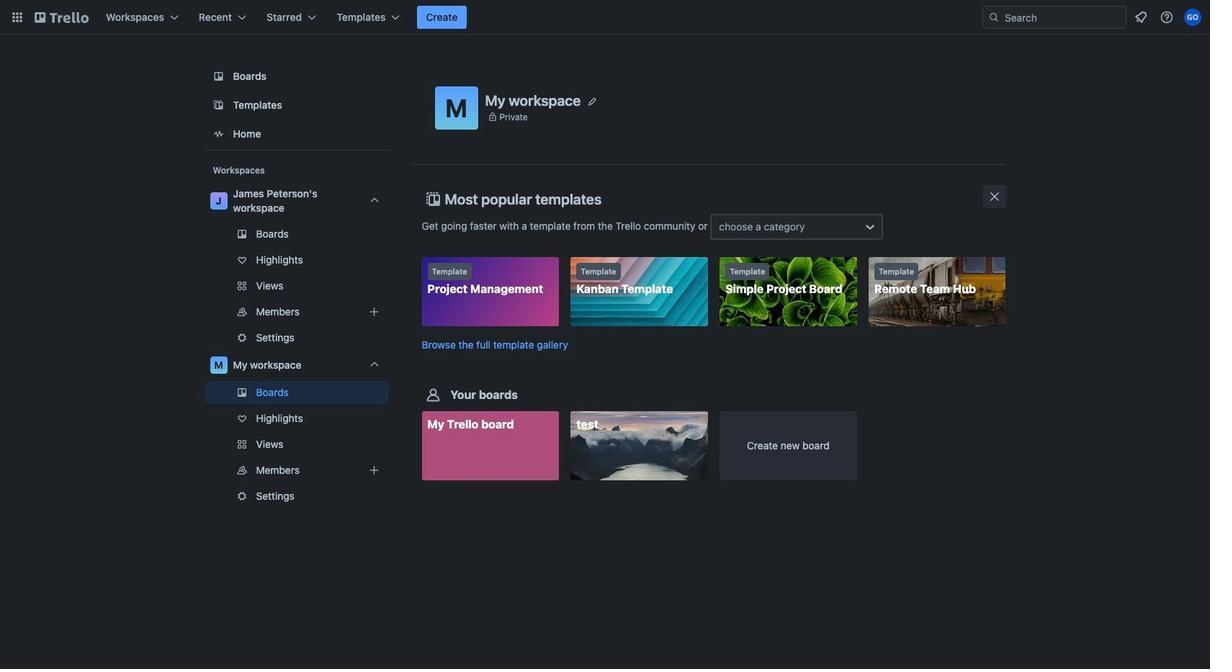 Task type: describe. For each thing, give the bounding box(es) containing it.
0 notifications image
[[1132, 9, 1150, 26]]

home image
[[210, 125, 227, 143]]

board image
[[210, 68, 227, 85]]

search image
[[988, 12, 1000, 23]]

open information menu image
[[1160, 10, 1174, 24]]

Search field
[[1000, 7, 1126, 27]]

template board image
[[210, 97, 227, 114]]

primary element
[[0, 0, 1210, 35]]

gary orlando (garyorlando) image
[[1184, 9, 1202, 26]]



Task type: vqa. For each thing, say whether or not it's contained in the screenshot.
the Search field
yes



Task type: locate. For each thing, give the bounding box(es) containing it.
add image
[[366, 303, 383, 321]]

add image
[[366, 462, 383, 479]]

back to home image
[[35, 6, 89, 29]]



